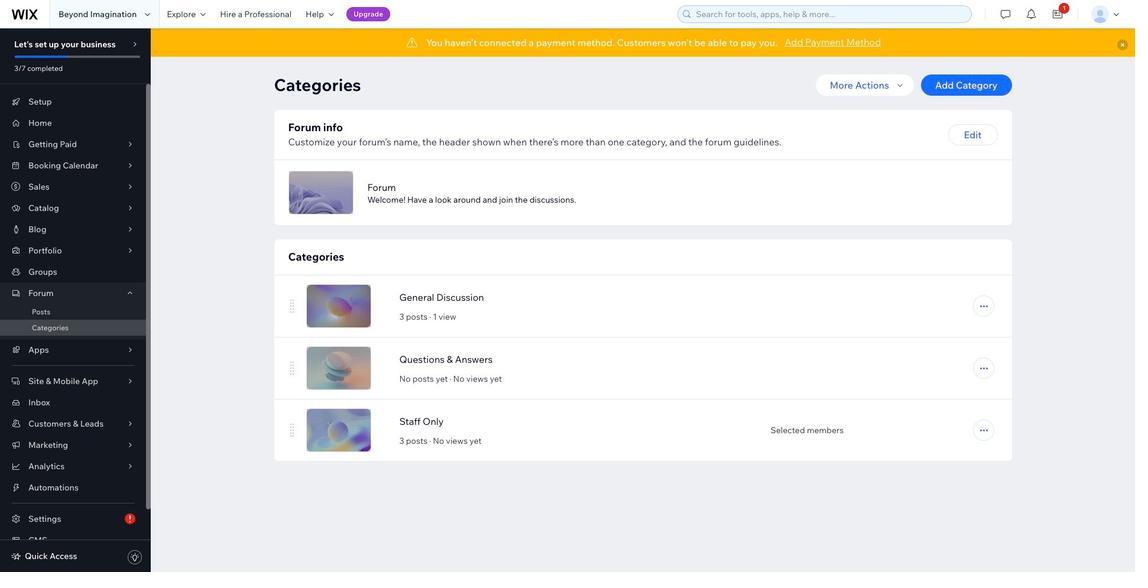 Task type: locate. For each thing, give the bounding box(es) containing it.
sidebar element
[[0, 28, 151, 573]]

alert
[[151, 28, 1136, 57]]

Search for tools, apps, help & more... field
[[693, 6, 968, 22]]



Task type: vqa. For each thing, say whether or not it's contained in the screenshot.
option
no



